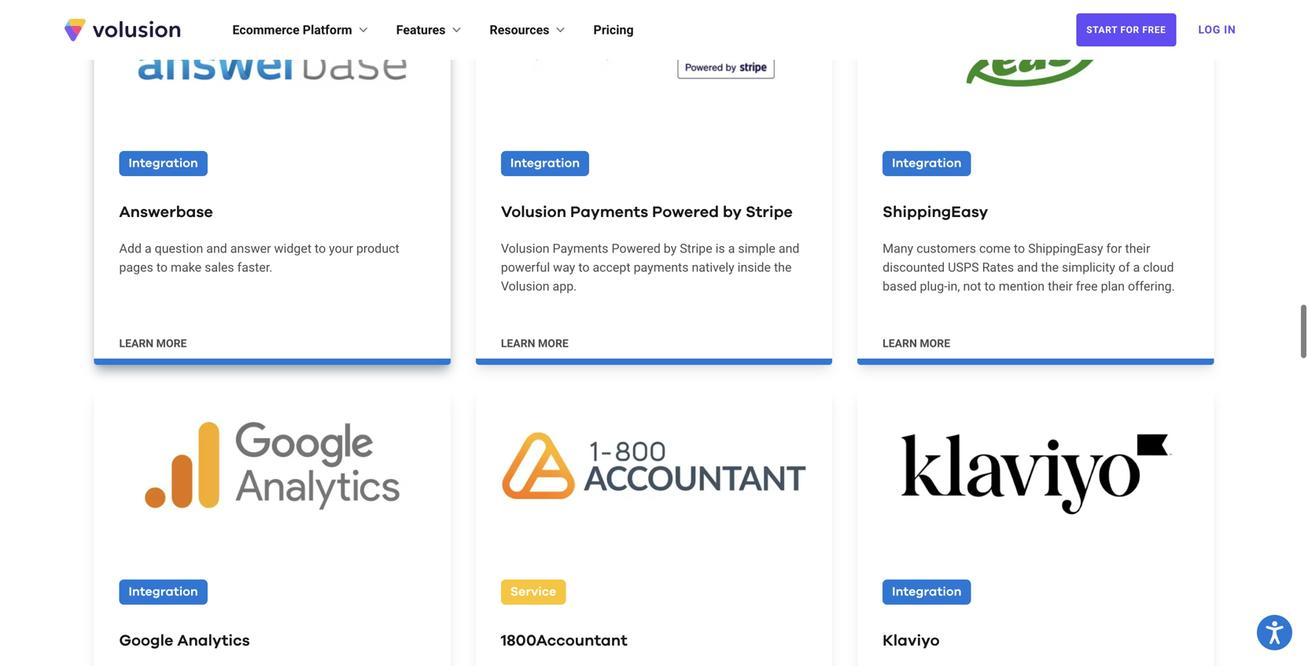 Task type: locate. For each thing, give the bounding box(es) containing it.
simple
[[739, 241, 776, 256]]

1 learn more button from the left
[[119, 336, 187, 352]]

learn down based
[[883, 337, 918, 350]]

resources button
[[490, 20, 569, 39]]

add
[[119, 241, 142, 256]]

0 vertical spatial stripe
[[746, 205, 793, 220]]

1 horizontal spatial shippingeasy
[[1029, 241, 1104, 256]]

1 vertical spatial stripe
[[680, 241, 713, 256]]

1 horizontal spatial learn more button
[[501, 336, 569, 352]]

1 the from the left
[[774, 260, 792, 275]]

learn more down based
[[883, 337, 951, 350]]

cloud
[[1144, 260, 1175, 275]]

stripe for volusion payments powered by stripe is a simple and powerful way to accept payments natively inside the volusion app.
[[680, 241, 713, 256]]

2 vertical spatial volusion
[[501, 279, 550, 294]]

more down plug-
[[920, 337, 951, 350]]

and inside add a question and answer widget to your product pages to make sales faster.
[[206, 241, 227, 256]]

platform
[[303, 22, 352, 37]]

payments up accept
[[570, 205, 649, 220]]

ecommerce platform
[[233, 22, 352, 37]]

for
[[1121, 24, 1140, 35]]

0 vertical spatial powered
[[652, 205, 719, 220]]

0 horizontal spatial stripe
[[680, 241, 713, 256]]

0 horizontal spatial the
[[774, 260, 792, 275]]

a right of
[[1134, 260, 1141, 275]]

and
[[206, 241, 227, 256], [779, 241, 800, 256], [1018, 260, 1039, 275]]

payments up way
[[553, 241, 609, 256]]

start for free link
[[1077, 13, 1177, 46]]

powered inside volusion payments powered by stripe is a simple and powerful way to accept payments natively inside the volusion app.
[[612, 241, 661, 256]]

add a question and answer widget to your product pages to make sales faster.
[[119, 241, 400, 275]]

learn more down app.
[[501, 337, 569, 350]]

2 volusion from the top
[[501, 241, 550, 256]]

stripe inside volusion payments powered by stripe is a simple and powerful way to accept payments natively inside the volusion app.
[[680, 241, 713, 256]]

3 more from the left
[[920, 337, 951, 350]]

learn more button down based
[[883, 336, 951, 352]]

1 horizontal spatial learn
[[501, 337, 536, 350]]

stripe
[[746, 205, 793, 220], [680, 241, 713, 256]]

learn more for answerbase
[[119, 337, 187, 350]]

1 volusion from the top
[[501, 205, 567, 220]]

volusion payments powered by stripe is a simple and powerful way to accept payments natively inside the volusion app.
[[501, 241, 800, 294]]

more down app.
[[538, 337, 569, 350]]

1 horizontal spatial their
[[1126, 241, 1151, 256]]

more for shippingeasy
[[920, 337, 951, 350]]

product
[[356, 241, 400, 256]]

1 horizontal spatial and
[[779, 241, 800, 256]]

payments inside volusion payments powered by stripe is a simple and powerful way to accept payments natively inside the volusion app.
[[553, 241, 609, 256]]

shippingeasy up simplicity
[[1029, 241, 1104, 256]]

0 vertical spatial payments
[[570, 205, 649, 220]]

learn more for volusion payments powered by stripe
[[501, 337, 569, 350]]

0 horizontal spatial learn more
[[119, 337, 187, 350]]

a
[[145, 241, 152, 256], [729, 241, 735, 256], [1134, 260, 1141, 275]]

1 vertical spatial volusion
[[501, 241, 550, 256]]

0 horizontal spatial a
[[145, 241, 152, 256]]

1 horizontal spatial stripe
[[746, 205, 793, 220]]

by for volusion payments powered by stripe is a simple and powerful way to accept payments natively inside the volusion app.
[[664, 241, 677, 256]]

1 vertical spatial their
[[1048, 279, 1073, 294]]

2 horizontal spatial more
[[920, 337, 951, 350]]

the right 'inside'
[[774, 260, 792, 275]]

learn more button for answerbase
[[119, 336, 187, 352]]

1 horizontal spatial the
[[1042, 260, 1059, 275]]

2 learn from the left
[[501, 337, 536, 350]]

to inside volusion payments powered by stripe is a simple and powerful way to accept payments natively inside the volusion app.
[[579, 260, 590, 275]]

1 learn from the left
[[119, 337, 154, 350]]

1 vertical spatial powered
[[612, 241, 661, 256]]

shippingeasy up customers
[[883, 205, 989, 220]]

learn more for shippingeasy
[[883, 337, 951, 350]]

payments
[[634, 260, 689, 275]]

to right way
[[579, 260, 590, 275]]

powered up accept
[[612, 241, 661, 256]]

0 vertical spatial their
[[1126, 241, 1151, 256]]

0 horizontal spatial more
[[156, 337, 187, 350]]

to left make
[[156, 260, 168, 275]]

the inside volusion payments powered by stripe is a simple and powerful way to accept payments natively inside the volusion app.
[[774, 260, 792, 275]]

3 learn more from the left
[[883, 337, 951, 350]]

discounted
[[883, 260, 945, 275]]

0 horizontal spatial shippingeasy
[[883, 205, 989, 220]]

open accessibe: accessibility options, statement and help image
[[1267, 622, 1284, 645]]

of
[[1119, 260, 1131, 275]]

2 the from the left
[[1042, 260, 1059, 275]]

widget
[[274, 241, 312, 256]]

1 vertical spatial by
[[664, 241, 677, 256]]

log in
[[1199, 23, 1237, 36]]

volusion for volusion payments powered by stripe is a simple and powerful way to accept payments natively inside the volusion app.
[[501, 241, 550, 256]]

by up payments
[[664, 241, 677, 256]]

more
[[156, 337, 187, 350], [538, 337, 569, 350], [920, 337, 951, 350]]

1 horizontal spatial learn more
[[501, 337, 569, 350]]

learn more button for volusion payments powered by stripe
[[501, 336, 569, 352]]

by inside volusion payments powered by stripe is a simple and powerful way to accept payments natively inside the volusion app.
[[664, 241, 677, 256]]

and up mention
[[1018, 260, 1039, 275]]

learn
[[119, 337, 154, 350], [501, 337, 536, 350], [883, 337, 918, 350]]

accept
[[593, 260, 631, 275]]

2 learn more button from the left
[[501, 336, 569, 352]]

a right is
[[729, 241, 735, 256]]

learn more button
[[119, 336, 187, 352], [501, 336, 569, 352], [883, 336, 951, 352]]

0 horizontal spatial by
[[664, 241, 677, 256]]

volusion payments powered by stripe image
[[476, 0, 833, 113]]

their up of
[[1126, 241, 1151, 256]]

their
[[1126, 241, 1151, 256], [1048, 279, 1073, 294]]

your
[[329, 241, 353, 256]]

resources
[[490, 22, 550, 37]]

1 vertical spatial payments
[[553, 241, 609, 256]]

pricing link
[[594, 20, 634, 39]]

shippingeasy
[[883, 205, 989, 220], [1029, 241, 1104, 256]]

integration for answerbase
[[129, 157, 198, 170]]

the up mention
[[1042, 260, 1059, 275]]

0 vertical spatial by
[[723, 205, 742, 220]]

0 horizontal spatial learn more button
[[119, 336, 187, 352]]

powered up is
[[652, 205, 719, 220]]

0 vertical spatial volusion
[[501, 205, 567, 220]]

features button
[[396, 20, 465, 39]]

1 more from the left
[[156, 337, 187, 350]]

answerbase
[[119, 205, 213, 220]]

2 more from the left
[[538, 337, 569, 350]]

by up is
[[723, 205, 742, 220]]

klaviyo image
[[858, 390, 1215, 542]]

2 learn more from the left
[[501, 337, 569, 350]]

payments for volusion payments powered by stripe is a simple and powerful way to accept payments natively inside the volusion app.
[[553, 241, 609, 256]]

3 learn from the left
[[883, 337, 918, 350]]

0 horizontal spatial and
[[206, 241, 227, 256]]

offering.
[[1129, 279, 1176, 294]]

2 horizontal spatial learn more button
[[883, 336, 951, 352]]

answerbase image
[[94, 0, 451, 113]]

learn more
[[119, 337, 187, 350], [501, 337, 569, 350], [883, 337, 951, 350]]

1 horizontal spatial more
[[538, 337, 569, 350]]

payments
[[570, 205, 649, 220], [553, 241, 609, 256]]

1 horizontal spatial by
[[723, 205, 742, 220]]

stripe up simple
[[746, 205, 793, 220]]

powered
[[652, 205, 719, 220], [612, 241, 661, 256]]

1800accountant image
[[476, 390, 833, 542]]

to
[[315, 241, 326, 256], [1014, 241, 1026, 256], [156, 260, 168, 275], [579, 260, 590, 275], [985, 279, 996, 294]]

1 vertical spatial shippingeasy
[[1029, 241, 1104, 256]]

learn down powerful
[[501, 337, 536, 350]]

mention
[[999, 279, 1045, 294]]

log in link
[[1190, 13, 1246, 47]]

2 horizontal spatial a
[[1134, 260, 1141, 275]]

make
[[171, 260, 202, 275]]

learn more down pages
[[119, 337, 187, 350]]

payments for volusion payments powered by stripe
[[570, 205, 649, 220]]

integration
[[129, 157, 198, 170], [511, 157, 580, 170], [893, 157, 962, 170], [129, 586, 198, 599], [893, 586, 962, 599]]

more down make
[[156, 337, 187, 350]]

and right simple
[[779, 241, 800, 256]]

service
[[511, 586, 557, 599]]

learn for volusion payments powered by stripe
[[501, 337, 536, 350]]

2 horizontal spatial learn
[[883, 337, 918, 350]]

not
[[964, 279, 982, 294]]

a right add
[[145, 241, 152, 256]]

2 horizontal spatial learn more
[[883, 337, 951, 350]]

1 learn more from the left
[[119, 337, 187, 350]]

their left free
[[1048, 279, 1073, 294]]

sales
[[205, 260, 234, 275]]

a inside many customers come to shippingeasy for their discounted usps rates and the simplicity of a cloud based plug-in, not to mention their free plan offering.
[[1134, 260, 1141, 275]]

stripe left is
[[680, 241, 713, 256]]

0 horizontal spatial learn
[[119, 337, 154, 350]]

to right not
[[985, 279, 996, 294]]

volusion
[[501, 205, 567, 220], [501, 241, 550, 256], [501, 279, 550, 294]]

and up sales
[[206, 241, 227, 256]]

2 horizontal spatial and
[[1018, 260, 1039, 275]]

powered for volusion payments powered by stripe is a simple and powerful way to accept payments natively inside the volusion app.
[[612, 241, 661, 256]]

3 learn more button from the left
[[883, 336, 951, 352]]

learn down pages
[[119, 337, 154, 350]]

learn more button down app.
[[501, 336, 569, 352]]

1 horizontal spatial a
[[729, 241, 735, 256]]

learn more button down pages
[[119, 336, 187, 352]]

the
[[774, 260, 792, 275], [1042, 260, 1059, 275]]

many
[[883, 241, 914, 256]]

app.
[[553, 279, 577, 294]]

more for answerbase
[[156, 337, 187, 350]]

inside
[[738, 260, 771, 275]]

by
[[723, 205, 742, 220], [664, 241, 677, 256]]

come
[[980, 241, 1011, 256]]



Task type: vqa. For each thing, say whether or not it's contained in the screenshot.
An
no



Task type: describe. For each thing, give the bounding box(es) containing it.
shippingeasy inside many customers come to shippingeasy for their discounted usps rates and the simplicity of a cloud based plug-in, not to mention their free plan offering.
[[1029, 241, 1104, 256]]

analytics
[[177, 633, 250, 649]]

rates
[[983, 260, 1015, 275]]

pricing
[[594, 22, 634, 37]]

google analytics image
[[94, 390, 451, 542]]

more for volusion payments powered by stripe
[[538, 337, 569, 350]]

ecommerce platform button
[[233, 20, 371, 39]]

features
[[396, 22, 446, 37]]

plan
[[1102, 279, 1125, 294]]

powered for volusion payments powered by stripe
[[652, 205, 719, 220]]

to right come on the top
[[1014, 241, 1026, 256]]

1800accountant
[[501, 633, 628, 649]]

is
[[716, 241, 725, 256]]

google
[[119, 633, 174, 649]]

klaviyo
[[883, 634, 940, 649]]

in,
[[948, 279, 961, 294]]

stripe for volusion payments powered by stripe
[[746, 205, 793, 220]]

shippingeasy image
[[858, 0, 1215, 113]]

plug-
[[920, 279, 948, 294]]

3 volusion from the top
[[501, 279, 550, 294]]

to left your on the top left of page
[[315, 241, 326, 256]]

pages
[[119, 260, 153, 275]]

integration for shippingeasy
[[893, 157, 962, 170]]

integration for google analytics
[[129, 586, 198, 599]]

the inside many customers come to shippingeasy for their discounted usps rates and the simplicity of a cloud based plug-in, not to mention their free plan offering.
[[1042, 260, 1059, 275]]

by for volusion payments powered by stripe
[[723, 205, 742, 220]]

based
[[883, 279, 917, 294]]

learn for answerbase
[[119, 337, 154, 350]]

in
[[1225, 23, 1237, 36]]

ecommerce
[[233, 22, 300, 37]]

google analytics
[[119, 633, 250, 649]]

start
[[1087, 24, 1118, 35]]

free
[[1143, 24, 1167, 35]]

natively
[[692, 260, 735, 275]]

a inside add a question and answer widget to your product pages to make sales faster.
[[145, 241, 152, 256]]

and inside many customers come to shippingeasy for their discounted usps rates and the simplicity of a cloud based plug-in, not to mention their free plan offering.
[[1018, 260, 1039, 275]]

learn more button for shippingeasy
[[883, 336, 951, 352]]

volusion payments powered by stripe
[[501, 205, 793, 220]]

start for free
[[1087, 24, 1167, 35]]

free
[[1077, 279, 1098, 294]]

many customers come to shippingeasy for their discounted usps rates and the simplicity of a cloud based plug-in, not to mention their free plan offering.
[[883, 241, 1176, 294]]

and inside volusion payments powered by stripe is a simple and powerful way to accept payments natively inside the volusion app.
[[779, 241, 800, 256]]

faster.
[[237, 260, 273, 275]]

customers
[[917, 241, 977, 256]]

way
[[553, 260, 576, 275]]

0 horizontal spatial their
[[1048, 279, 1073, 294]]

integration for klaviyo
[[893, 586, 962, 599]]

question
[[155, 241, 203, 256]]

volusion for volusion payments powered by stripe
[[501, 205, 567, 220]]

usps
[[948, 260, 980, 275]]

0 vertical spatial shippingeasy
[[883, 205, 989, 220]]

integration for volusion payments powered by stripe
[[511, 157, 580, 170]]

a inside volusion payments powered by stripe is a simple and powerful way to accept payments natively inside the volusion app.
[[729, 241, 735, 256]]

powerful
[[501, 260, 550, 275]]

learn for shippingeasy
[[883, 337, 918, 350]]

log
[[1199, 23, 1221, 36]]

simplicity
[[1063, 260, 1116, 275]]

answer
[[230, 241, 271, 256]]

for
[[1107, 241, 1123, 256]]



